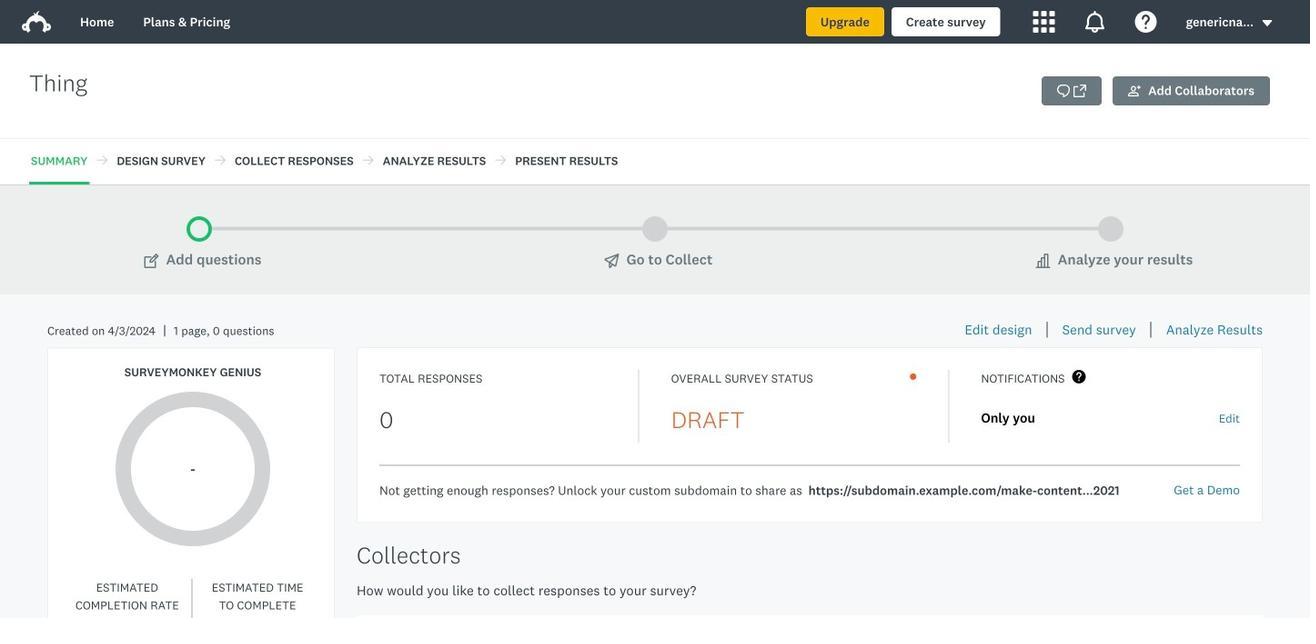 Task type: locate. For each thing, give the bounding box(es) containing it.
help icon image
[[1135, 11, 1157, 33]]

products icon image
[[1033, 11, 1055, 33], [1033, 11, 1055, 33]]

notification center icon image
[[1084, 11, 1106, 33]]

airplane image
[[605, 254, 619, 268]]

this link opens in a new tab image
[[1074, 85, 1086, 97], [1074, 85, 1086, 97]]

pencilbox image
[[144, 254, 159, 268]]

brand logo image
[[22, 7, 51, 36], [22, 11, 51, 33]]

chartbarvert image
[[1036, 254, 1050, 268]]

dropdown arrow icon image
[[1261, 17, 1274, 30], [1263, 20, 1272, 26]]



Task type: describe. For each thing, give the bounding box(es) containing it.
2 brand logo image from the top
[[22, 11, 51, 33]]

comment image
[[1057, 85, 1070, 97]]

1 brand logo image from the top
[[22, 7, 51, 36]]



Task type: vqa. For each thing, say whether or not it's contained in the screenshot.
group
no



